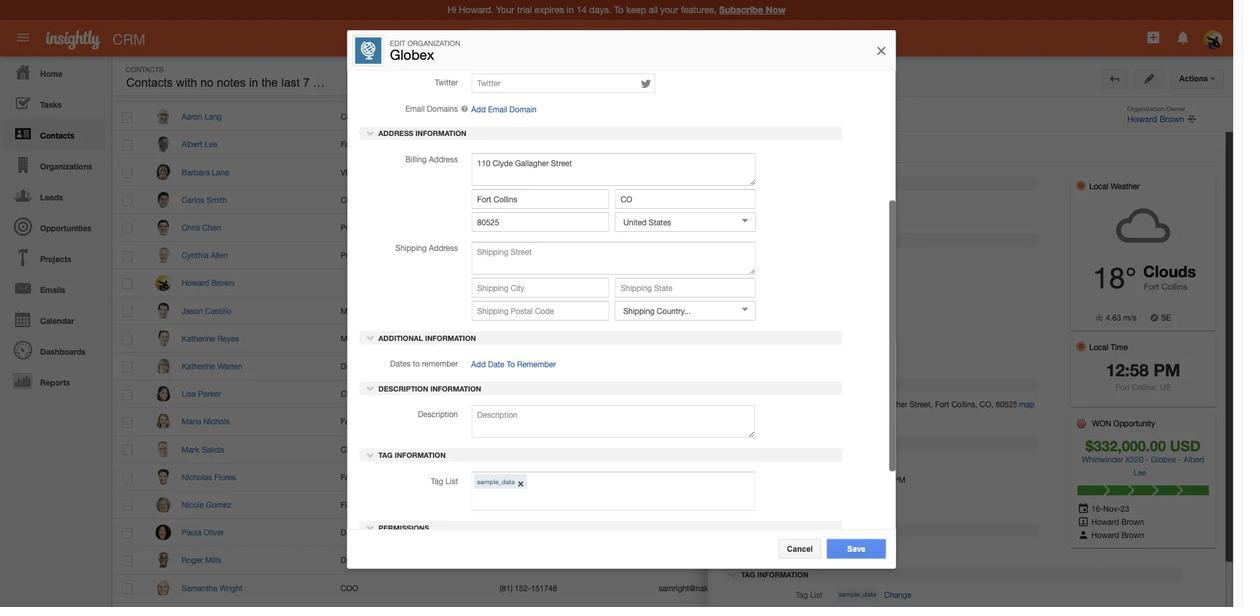 Task type: vqa. For each thing, say whether or not it's contained in the screenshot.
kat.warren@clampett.com CELL
no



Task type: describe. For each thing, give the bounding box(es) containing it.
6 follow image from the top
[[977, 555, 989, 567]]

1 vertical spatial import
[[1092, 208, 1115, 217]]

(81) 152-151748
[[500, 583, 557, 593]]

(573) 957-9840
[[500, 195, 553, 204]]

add for add date to remember
[[471, 360, 486, 369]]

follow image for mnichols@parkerandco.com
[[977, 416, 989, 429]]

organization down carlossmith@warbucks.com 'cell'
[[741, 236, 797, 244]]

howard down 16-nov-23
[[1092, 517, 1119, 526]]

(202) 555-0153 cell
[[490, 408, 649, 436]]

sales
[[362, 167, 381, 177]]

follow image for 2116
[[977, 167, 989, 179]]

m/s
[[1124, 313, 1137, 322]]

director of recruiting
[[341, 528, 416, 537]]

0 horizontal spatial pm
[[894, 475, 906, 484]]

organization owner howard brown
[[1128, 104, 1186, 124]]

and for export contacts and notes
[[1112, 172, 1126, 181]]

dates for add date to remember
[[390, 359, 410, 369]]

organizations
[[40, 162, 92, 171]]

samantha
[[182, 583, 217, 593]]

tag down facilities manager at the bottom left
[[378, 451, 392, 460]]

chrisochen@kinggroup.com cell
[[649, 214, 808, 242]]

organization right organization image
[[755, 65, 808, 74]]

contacts for contacts contacts with no notes in the last 7 days
[[126, 76, 173, 89]]

Description text field
[[471, 405, 755, 438]]

chris chen link
[[182, 223, 228, 232]]

maria
[[182, 417, 201, 426]]

howard inside organization owner howard brown
[[1128, 114, 1157, 124]]

manager for (497) 889-1015
[[373, 223, 404, 232]]

collins, inside 12:58 pm fort collins, us
[[1132, 382, 1158, 392]]

notifications image
[[1175, 30, 1191, 45]]

pm inside 12:58 pm fort collins, us
[[1154, 360, 1181, 380]]

20 row from the top
[[112, 602, 1032, 607]]

nicholas
[[182, 473, 212, 482]]

(573)
[[500, 195, 517, 204]]

(497) 889-1015 cell
[[490, 214, 649, 242]]

row containing mark sakda
[[112, 436, 1032, 464]]

1 vertical spatial description information
[[739, 527, 844, 535]]

actions button
[[1171, 69, 1224, 89]]

jason
[[182, 306, 203, 315]]

globex dialog
[[347, 0, 896, 604]]

sample_data link for no tags
[[1054, 243, 1097, 257]]

notes for import contacts and notes
[[1128, 154, 1149, 163]]

contacts link
[[3, 118, 105, 149]]

7
[[303, 76, 310, 89]]

(81) 152-151748 cell
[[490, 575, 649, 602]]

follow image for nicholas.flores@clampett.com
[[977, 472, 989, 484]]

chris chen
[[182, 223, 221, 232]]

row containing howard brown
[[112, 270, 1032, 297]]

(573) 957-9840 cell
[[490, 186, 649, 214]]

mark sakda
[[182, 445, 224, 454]]

local for local weather
[[1090, 181, 1109, 191]]

carlos smith link
[[182, 195, 234, 204]]

recycle
[[1054, 84, 1088, 92]]

tag list inside globex dialog
[[431, 476, 458, 486]]

2 vertical spatial date
[[752, 504, 769, 513]]

ceo for parker
[[341, 389, 357, 399]]

leads link
[[3, 180, 105, 211]]

follow image for carlossmith@warbucks.com
[[977, 194, 989, 207]]

contact for new contact
[[1149, 71, 1178, 80]]

16- for 16-nov-23 1:35 pm
[[836, 475, 848, 484]]

change for left change link
[[840, 458, 867, 468]]

1 vertical spatial contact
[[1041, 224, 1076, 233]]

(65) 64367228 cell
[[490, 103, 649, 131]]

howard brown for opportunity owner image
[[1090, 530, 1144, 540]]

8725 inside cell
[[535, 140, 553, 149]]

finance director
[[341, 500, 399, 509]]

organization down the "details" link
[[741, 179, 797, 188]]

ben.nelson1980@gmail.com
[[659, 278, 758, 288]]

address up mnichols@parkerandco.com cell
[[741, 380, 776, 389]]

0 horizontal spatial fort
[[935, 400, 949, 409]]

facility manager cell for (970)
[[331, 131, 490, 159]]

(419)
[[500, 167, 517, 177]]

subscribe now
[[719, 4, 786, 15]]

address information inside globex dialog
[[376, 129, 466, 138]]

list inside globex dialog
[[445, 476, 458, 486]]

add email domain link
[[471, 105, 536, 114]]

×
[[517, 476, 524, 489]]

facility for flores
[[341, 473, 365, 482]]

(510) 266-3583 cell
[[490, 380, 649, 408]]

889-
[[519, 223, 535, 232]]

16-nov-23
[[1090, 504, 1130, 513]]

2 vertical spatial nov-
[[1104, 504, 1121, 513]]

barbara lane link
[[182, 167, 236, 177]]

change for the right change link
[[884, 590, 912, 599]]

smartmerge contacts
[[1041, 99, 1135, 108]]

sample_data for mark sakda
[[820, 446, 858, 453]]

director up the director of recruiting
[[371, 500, 399, 509]]

facebook
[[788, 322, 823, 331]]

reports link
[[3, 365, 105, 396]]

(510) 266-3583
[[500, 389, 553, 399]]

1 follow image from the top
[[977, 111, 989, 124]]

manager for (970) 805-8725
[[368, 140, 399, 149]]

twitter inside globex dialog
[[434, 78, 458, 87]]

days
[[313, 76, 338, 89]]

(626) 847-1294 cell
[[490, 353, 649, 380]]

176-
[[519, 167, 535, 177]]

2 horizontal spatial 23
[[1121, 504, 1130, 513]]

(44) 207-123-4567 cell
[[490, 464, 649, 491]]

(202)
[[500, 417, 517, 426]]

phone
[[499, 85, 523, 94]]

(562) 428-0032
[[500, 306, 553, 315]]

facility manager for (970)
[[341, 140, 399, 149]]

Search this list... text field
[[822, 66, 970, 85]]

lparker@parkerandco.com cell
[[649, 380, 808, 408]]

mnichols@parkerandco.com
[[659, 417, 759, 426]]

847-
[[519, 362, 535, 371]]

howard right opportunity owner image
[[1092, 530, 1119, 540]]

1 horizontal spatial additional information
[[739, 439, 839, 448]]

64367228
[[515, 112, 550, 121]]

barbara
[[182, 167, 210, 177]]

aaron lang link
[[182, 112, 229, 121]]

(497) 889-1015
[[500, 223, 553, 232]]

957-
[[519, 195, 535, 204]]

(078) 1623-4369 cell
[[490, 519, 649, 547]]

row containing albert lee
[[112, 131, 1032, 159]]

(65)
[[500, 112, 513, 121]]

manager cell for reyes
[[331, 325, 490, 353]]

chevron down image for tag list
[[366, 451, 375, 460]]

director cell for mills
[[331, 547, 490, 575]]

marksakda@ocair.com cell
[[649, 436, 808, 464]]

(562)
[[500, 306, 517, 315]]

of for sales
[[353, 167, 360, 177]]

1 horizontal spatial address information
[[739, 380, 829, 389]]

full
[[181, 85, 195, 94]]

street,
[[910, 400, 933, 409]]

nov- for 1:35
[[848, 475, 865, 484]]

1 vertical spatial (970)
[[836, 255, 853, 264]]

dates to remember for add date to remember
[[390, 359, 458, 369]]

dashboards
[[40, 347, 86, 356]]

director cell for warren
[[331, 353, 490, 380]]

row containing paula oliver
[[112, 519, 1032, 547]]

globex inside "edit organization globex"
[[390, 47, 434, 63]]

Shipping Street text field
[[471, 242, 756, 275]]

mnichols@parkerandco.com cell
[[649, 408, 808, 436]]

tag down poliver@northumbria.edu cell
[[741, 571, 755, 579]]

4.63
[[1106, 313, 1121, 322]]

1 vertical spatial date
[[751, 490, 767, 499]]

0 horizontal spatial change link
[[836, 456, 867, 470]]

actual close date image
[[1078, 504, 1090, 513]]

local weather
[[1090, 181, 1140, 191]]

1 vertical spatial organization name
[[755, 213, 823, 223]]

paula
[[182, 528, 201, 537]]

1 vertical spatial additional
[[741, 439, 786, 448]]

crm
[[113, 31, 146, 48]]

full name
[[181, 85, 219, 94]]

domains
[[427, 104, 458, 113]]

albert inside row
[[182, 140, 203, 149]]

18° clouds fort collins
[[1093, 261, 1196, 295]]

row containing maria nichols
[[112, 408, 1032, 436]]

Search all data.... text field
[[507, 28, 766, 51]]

of for next
[[769, 490, 776, 499]]

albertlee@globex.com cell
[[649, 131, 808, 159]]

permissions
[[376, 524, 429, 532]]

0 horizontal spatial import
[[1052, 154, 1075, 163]]

chen
[[202, 223, 221, 232]]

albert lee
[[182, 140, 218, 149]]

recycle bin link
[[1041, 84, 1110, 92]]

row group containing aaron lang
[[112, 103, 1032, 607]]

subscribe now link
[[719, 4, 786, 15]]

albert lee link
[[182, 140, 224, 149]]

katherine warren link
[[182, 362, 249, 371]]

details link
[[722, 142, 764, 160]]

lee inside $332,000.00 usd whirlwinder x520 - globex - albert lee
[[1134, 468, 1147, 477]]

of for recruiting
[[371, 528, 378, 537]]

lane
[[212, 167, 229, 177]]

follow image for samright@nakatomi.com
[[977, 582, 989, 595]]

follow image for 1015
[[977, 222, 989, 235]]

(44)
[[500, 473, 513, 482]]

usd
[[1170, 437, 1201, 455]]

chevron down image
[[366, 129, 375, 138]]

0 vertical spatial howard brown link
[[1128, 114, 1184, 124]]

row containing nicole gomez
[[112, 491, 1032, 519]]

manager for (202) 555-0153
[[374, 417, 405, 426]]

jason castillo link
[[182, 306, 238, 315]]

1 vertical spatial tag information
[[739, 571, 808, 579]]

home
[[40, 69, 62, 78]]

maria nichols link
[[182, 417, 236, 426]]

ceo cell for (573)
[[331, 186, 490, 214]]

row containing jason castillo
[[112, 297, 1032, 325]]

new
[[1130, 71, 1147, 80]]

jcastillo@jakubowski.com
[[659, 306, 749, 315]]

calendar
[[40, 316, 74, 325]]

contact for organization contact details
[[799, 236, 833, 244]]

manager for (44) 207-123-4567
[[368, 473, 399, 482]]

1 vertical spatial name
[[799, 179, 820, 188]]

additional inside globex dialog
[[378, 334, 423, 343]]

recent
[[1064, 189, 1094, 197]]

emails
[[40, 285, 65, 294]]

Billing City text field
[[471, 189, 609, 209]]

last
[[780, 504, 795, 513]]

director for director cell related to mills
[[341, 556, 369, 565]]

row containing samantha wright
[[112, 575, 1032, 602]]

property manager for (347)
[[341, 251, 404, 260]]

sample_data for paula oliver
[[820, 529, 858, 536]]

director for warren director cell
[[341, 362, 369, 371]]

navigation containing home
[[0, 57, 105, 396]]

of left last
[[771, 504, 778, 513]]

address right the billing
[[429, 155, 458, 164]]

row containing katherine reyes
[[112, 325, 1032, 353]]

remember for add date to remember
[[422, 359, 458, 369]]

1623-
[[519, 528, 540, 537]]

recruiting
[[380, 528, 416, 537]]

1 vertical spatial twitter
[[800, 339, 823, 348]]

row containing full name
[[112, 77, 1032, 101]]

chrisochen@kinggroup.com
[[659, 223, 757, 232]]

1 horizontal spatial email
[[488, 105, 507, 114]]

1 horizontal spatial 8725
[[872, 255, 889, 264]]

united
[[1022, 400, 1045, 409]]

12:58 pm fort collins, us
[[1106, 360, 1181, 392]]

1 horizontal spatial (970) 805-8725
[[836, 255, 889, 264]]

katherine for katherine warren
[[182, 362, 215, 371]]

contacts down crm
[[126, 65, 164, 74]]

follow image for 5259
[[977, 250, 989, 262]]

facilities
[[341, 417, 371, 426]]

16-nov-23 1:35 pm
[[836, 475, 906, 484]]



Task type: locate. For each thing, give the bounding box(es) containing it.
jason castillo
[[182, 306, 231, 315]]

(562) 428-0032 cell
[[490, 297, 649, 325]]

0 vertical spatial tag information
[[376, 451, 445, 460]]

cancel
[[787, 544, 813, 553]]

1 katherine from the top
[[182, 334, 215, 343]]

director cell down "recruiting"
[[331, 547, 490, 575]]

collins, left co,
[[952, 400, 978, 409]]

2 vertical spatial howard brown
[[1090, 530, 1144, 540]]

howard inside row
[[182, 278, 209, 288]]

of inside cell
[[353, 167, 360, 177]]

2 vertical spatial ceo
[[341, 445, 357, 454]]

ceo cell up facilities manager at the bottom left
[[331, 380, 490, 408]]

add
[[471, 105, 486, 114], [471, 360, 486, 369]]

2 notes from the top
[[1128, 172, 1149, 181]]

Shipping State text field
[[615, 278, 756, 298]]

23 for 1:35
[[865, 475, 874, 484]]

row containing chris chen
[[112, 214, 1032, 242]]

1 vertical spatial list
[[810, 590, 823, 599]]

cell
[[649, 103, 808, 131], [999, 103, 1032, 131], [999, 131, 1032, 159], [649, 159, 808, 186], [649, 242, 808, 270], [331, 270, 490, 297], [490, 270, 649, 297], [808, 270, 967, 297], [999, 270, 1032, 297], [999, 297, 1032, 325], [490, 325, 649, 353], [649, 325, 808, 353], [999, 325, 1032, 353], [649, 353, 808, 380], [999, 353, 1032, 380], [999, 408, 1032, 436], [999, 464, 1032, 491], [490, 491, 649, 519], [649, 491, 808, 519], [999, 491, 1032, 519], [490, 547, 649, 575], [649, 547, 808, 575], [112, 602, 145, 607], [145, 602, 172, 607], [172, 602, 331, 607], [331, 602, 490, 607], [490, 602, 649, 607], [649, 602, 808, 607], [808, 602, 967, 607], [967, 602, 999, 607], [999, 602, 1032, 607]]

2 add from the top
[[471, 360, 486, 369]]

0 horizontal spatial additional
[[378, 334, 423, 343]]

12:58
[[1106, 360, 1149, 380]]

Billing State text field
[[615, 189, 756, 209]]

1 add from the top
[[471, 105, 486, 114]]

1 vertical spatial (970) 805-8725
[[836, 255, 889, 264]]

ben.nelson1980@gmail.com cell
[[649, 270, 808, 297]]

nicholas.flores@clampett.com cell
[[649, 464, 808, 491]]

2 facility manager from the top
[[341, 473, 399, 482]]

5259
[[535, 251, 553, 260]]

remember
[[517, 360, 556, 369]]

sample_data link down "save" button
[[836, 587, 879, 601]]

email left domains
[[405, 104, 424, 113]]

15 row from the top
[[112, 464, 1032, 491]]

0 vertical spatial pm
[[1154, 360, 1181, 380]]

1 facility from the top
[[341, 140, 365, 149]]

0 horizontal spatial howard brown link
[[182, 278, 241, 288]]

2 activity from the top
[[797, 504, 823, 513]]

1 horizontal spatial to
[[778, 458, 785, 468]]

contacts inside navigation
[[40, 131, 74, 140]]

266-
[[519, 389, 535, 399]]

new contact link
[[1122, 66, 1187, 85]]

0 horizontal spatial lee
[[205, 140, 218, 149]]

manager inside facilities manager cell
[[374, 417, 405, 426]]

organization up next
[[748, 475, 792, 484]]

property for allen
[[341, 251, 371, 260]]

organization name up organization contact details
[[755, 213, 823, 223]]

follow image for ben.nelson1980@gmail.com
[[977, 277, 989, 290]]

contacts left with
[[126, 76, 173, 89]]

change down "save" button
[[884, 590, 912, 599]]

opportunity owner image
[[1078, 530, 1090, 540]]

805- up "176-"
[[519, 140, 535, 149]]

us
[[1160, 382, 1171, 392]]

cmo cell
[[331, 103, 490, 131]]

16- up the contact tags
[[1052, 208, 1064, 217]]

won opportunity
[[1090, 419, 1155, 428]]

dates to remember up facilities manager cell
[[390, 359, 458, 369]]

mark
[[182, 445, 199, 454]]

tag down cancel "button"
[[796, 590, 808, 599]]

row group
[[112, 103, 1032, 607]]

1 horizontal spatial contact
[[1041, 224, 1076, 233]]

of inside 'cell'
[[371, 528, 378, 537]]

2 follow image from the top
[[977, 167, 989, 179]]

description information inside globex dialog
[[376, 384, 481, 393]]

0 vertical spatial director cell
[[331, 353, 490, 380]]

contacts for import contacts and notes
[[1078, 154, 1110, 163]]

no
[[1054, 264, 1064, 273]]

1 vertical spatial and
[[1112, 172, 1126, 181]]

Billing Street text field
[[471, 153, 756, 186]]

facility manager cell
[[331, 131, 490, 159], [331, 464, 490, 491]]

of left "recruiting"
[[371, 528, 378, 537]]

globex right x520 on the right bottom
[[1151, 455, 1176, 464]]

contacts up your recent imports
[[1078, 172, 1110, 181]]

import
[[1052, 154, 1075, 163], [1092, 208, 1115, 217]]

nov- left 1:35
[[848, 475, 865, 484]]

activity down created
[[797, 490, 823, 499]]

description information up cancel
[[739, 527, 844, 535]]

0 vertical spatial details
[[730, 145, 756, 154]]

chevron down image for description
[[366, 384, 375, 393]]

sample_data link for change
[[836, 587, 879, 601]]

2 ceo cell from the top
[[331, 380, 490, 408]]

facility manager up finance director
[[341, 473, 399, 482]]

additional
[[378, 334, 423, 343], [741, 439, 786, 448]]

map link
[[1019, 400, 1035, 409]]

23
[[1081, 208, 1090, 217], [865, 475, 874, 484], [1121, 504, 1130, 513]]

name inside row
[[197, 85, 219, 94]]

2 local from the top
[[1090, 342, 1109, 352]]

and up imports
[[1112, 172, 1126, 181]]

1 horizontal spatial fort
[[1116, 382, 1130, 392]]

katherine warren
[[182, 362, 242, 371]]

None text field
[[474, 492, 487, 507]]

director cell
[[331, 353, 490, 380], [331, 547, 490, 575]]

remember for change
[[787, 458, 823, 468]]

1 row from the top
[[112, 77, 1032, 101]]

16 row from the top
[[112, 491, 1032, 519]]

add for add email domain
[[471, 105, 486, 114]]

2 vertical spatial 23
[[1121, 504, 1130, 513]]

howard down cynthia at left top
[[182, 278, 209, 288]]

sample_data link up tags
[[1054, 243, 1097, 257]]

1 vertical spatial globex
[[1151, 455, 1176, 464]]

2 director cell from the top
[[331, 547, 490, 575]]

row containing carlos smith
[[112, 186, 1032, 214]]

1 vertical spatial 805-
[[856, 255, 872, 264]]

23 for import
[[1081, 208, 1090, 217]]

organization inside "edit organization globex"
[[408, 39, 460, 47]]

1 vertical spatial albert
[[1184, 455, 1205, 464]]

actions
[[1179, 74, 1210, 83]]

address right shipping
[[429, 243, 458, 252]]

16- right created
[[836, 475, 848, 484]]

fort down 12:58
[[1116, 382, 1130, 392]]

add left the (65)
[[471, 105, 486, 114]]

1 vertical spatial director cell
[[331, 547, 490, 575]]

1 vertical spatial lee
[[1134, 468, 1147, 477]]

to
[[506, 360, 515, 369]]

ceo cell down facilities manager at the bottom left
[[331, 436, 490, 464]]

None checkbox
[[122, 84, 132, 94], [123, 140, 132, 151], [123, 168, 132, 178], [123, 223, 132, 234], [123, 251, 132, 261], [123, 306, 132, 317], [123, 390, 132, 400], [123, 417, 132, 428], [123, 445, 132, 456], [123, 556, 132, 566], [122, 84, 132, 94], [123, 140, 132, 151], [123, 168, 132, 178], [123, 223, 132, 234], [123, 251, 132, 261], [123, 306, 132, 317], [123, 390, 132, 400], [123, 417, 132, 428], [123, 445, 132, 456], [123, 556, 132, 566]]

1 vertical spatial dates
[[755, 458, 775, 468]]

change link up 16-nov-23 1:35 pm
[[836, 456, 867, 470]]

facilities manager
[[341, 417, 405, 426]]

(970) inside (970) 805-8725 cell
[[500, 140, 517, 149]]

805- inside cell
[[519, 140, 535, 149]]

1 horizontal spatial 16-
[[1052, 208, 1064, 217]]

1 director cell from the top
[[331, 353, 490, 380]]

1 ceo cell from the top
[[331, 186, 490, 214]]

row containing nicholas flores
[[112, 464, 1032, 491]]

nov- right actual close date icon
[[1104, 504, 1121, 513]]

maria nichols
[[182, 417, 230, 426]]

to up facilities manager cell
[[413, 359, 420, 369]]

0 horizontal spatial 16-
[[836, 475, 848, 484]]

1 vertical spatial facility manager cell
[[331, 464, 490, 491]]

0 vertical spatial organization name
[[739, 179, 820, 188]]

2 - from the left
[[1179, 455, 1182, 464]]

jcastillo@jakubowski.com cell
[[649, 297, 808, 325]]

Shipping Postal Code text field
[[471, 301, 609, 321]]

brown inside organization owner howard brown
[[1160, 114, 1184, 124]]

contacts for export contacts and notes
[[1078, 172, 1110, 181]]

row containing cynthia allen
[[112, 242, 1032, 270]]

address information down facebook
[[739, 380, 829, 389]]

18 row from the top
[[112, 547, 1032, 575]]

0 vertical spatial katherine
[[182, 334, 215, 343]]

1 notes from the top
[[1128, 154, 1149, 163]]

1 horizontal spatial tag list
[[796, 590, 823, 599]]

remember up facilities manager cell
[[422, 359, 458, 369]]

organization inside organization owner howard brown
[[1128, 104, 1165, 112]]

samright@nakatomi.com cell
[[649, 575, 808, 602]]

(078)
[[500, 528, 517, 537]]

follow image
[[977, 111, 989, 124], [977, 167, 989, 179], [977, 222, 989, 235], [977, 250, 989, 262], [977, 527, 989, 540], [977, 555, 989, 567]]

organization name
[[739, 179, 820, 188], [755, 213, 823, 223]]

nov- up the contact tags
[[1064, 208, 1081, 217]]

16-nov-23 import
[[1050, 208, 1115, 217]]

contact tags
[[1041, 224, 1097, 233]]

1 horizontal spatial dates
[[755, 458, 775, 468]]

ceo for sakda
[[341, 445, 357, 454]]

nov- for import
[[1064, 208, 1081, 217]]

fort right street,
[[935, 400, 949, 409]]

globex up email domains
[[390, 47, 434, 63]]

cynthia allen
[[182, 251, 228, 260]]

1 horizontal spatial tag information
[[739, 571, 808, 579]]

2 vertical spatial 16-
[[1092, 504, 1104, 513]]

1 horizontal spatial description information
[[739, 527, 844, 535]]

4 chevron down image from the top
[[366, 523, 375, 532]]

ceo cell
[[331, 186, 490, 214], [331, 380, 490, 408], [331, 436, 490, 464]]

2 manager cell from the top
[[331, 325, 490, 353]]

(970) down organization contact details
[[836, 255, 853, 264]]

property down vp of sales at the left of the page
[[341, 223, 371, 232]]

director of recruiting cell
[[331, 519, 490, 547]]

facility
[[341, 140, 365, 149], [341, 473, 365, 482]]

director down finance
[[341, 528, 369, 537]]

0 vertical spatial and
[[1112, 154, 1126, 163]]

14 row from the top
[[112, 436, 1032, 464]]

2 row from the top
[[112, 103, 1032, 131]]

follow image for jcastillo@jakubowski.com
[[977, 305, 989, 318]]

tag up the finance director 'cell'
[[431, 476, 443, 486]]

2 facility from the top
[[341, 473, 365, 482]]

sample_data for roger mills
[[820, 557, 858, 564]]

1 vertical spatial 16-
[[836, 475, 848, 484]]

1 vertical spatial 8725
[[872, 255, 889, 264]]

2 facility manager cell from the top
[[331, 464, 490, 491]]

23 right actual close date icon
[[1121, 504, 1130, 513]]

vp of sales cell
[[331, 159, 490, 186]]

1 vertical spatial property
[[341, 251, 371, 260]]

Billing Postal code text field
[[471, 212, 609, 232]]

0 horizontal spatial collins,
[[952, 400, 978, 409]]

to inside globex dialog
[[413, 359, 420, 369]]

smith
[[207, 195, 227, 204]]

responsible user image
[[1078, 517, 1090, 526]]

show sidebar image
[[1091, 71, 1100, 80]]

-
[[1146, 455, 1149, 464], [1179, 455, 1182, 464]]

row containing lisa parker
[[112, 380, 1032, 408]]

facility up finance
[[341, 473, 365, 482]]

notes
[[1128, 154, 1149, 163], [1128, 172, 1149, 181]]

organization image
[[720, 64, 746, 90]]

(347) 369-5259 cell
[[490, 242, 649, 270]]

oliver
[[204, 528, 224, 537]]

howard brown for responsible user image
[[1090, 517, 1144, 526]]

0 vertical spatial local
[[1090, 181, 1109, 191]]

$332,000.00
[[1086, 437, 1166, 455]]

close image
[[875, 43, 888, 59]]

follow image for marksakda@ocair.com
[[977, 444, 989, 456]]

chevron down image
[[366, 333, 375, 343], [366, 384, 375, 393], [366, 451, 375, 460], [366, 523, 375, 532]]

16- right actual close date icon
[[1092, 504, 1104, 513]]

text field image
[[640, 77, 652, 90]]

local for local time
[[1090, 342, 1109, 352]]

dates for change
[[755, 458, 775, 468]]

add date to remember link
[[471, 360, 556, 369]]

1 horizontal spatial change
[[884, 590, 912, 599]]

2 vertical spatial fort
[[935, 400, 949, 409]]

5 follow image from the top
[[977, 527, 989, 540]]

2 vertical spatial contact
[[799, 236, 833, 244]]

7 row from the top
[[112, 242, 1032, 270]]

notes up weather
[[1128, 154, 1149, 163]]

collins, left us
[[1132, 382, 1158, 392]]

manager cell
[[331, 297, 490, 325], [331, 325, 490, 353]]

lisa parker link
[[182, 389, 228, 399]]

1294
[[535, 362, 553, 371]]

1 horizontal spatial lee
[[1134, 468, 1147, 477]]

0 horizontal spatial details
[[730, 145, 756, 154]]

of right vp
[[353, 167, 360, 177]]

805-
[[519, 140, 535, 149], [856, 255, 872, 264]]

4 row from the top
[[112, 159, 1032, 186]]

sample_data inside sample_data ×
[[477, 478, 515, 485]]

to up organization created
[[778, 458, 785, 468]]

smartmerge
[[1041, 99, 1093, 108]]

howard brown inside row
[[182, 278, 234, 288]]

1 horizontal spatial details
[[835, 236, 865, 244]]

0 vertical spatial description information
[[376, 384, 481, 393]]

follow image
[[803, 75, 816, 87], [977, 139, 989, 151], [977, 194, 989, 207], [977, 277, 989, 290], [977, 305, 989, 318], [977, 333, 989, 345], [977, 361, 989, 373], [977, 388, 989, 401], [977, 416, 989, 429], [977, 444, 989, 456], [977, 472, 989, 484], [977, 499, 989, 512], [977, 582, 989, 595]]

16- for 16-nov-23
[[1092, 504, 1104, 513]]

aaron lang
[[182, 112, 222, 121]]

5 row from the top
[[112, 186, 1032, 214]]

1 horizontal spatial remember
[[787, 458, 823, 468]]

paula oliver
[[182, 528, 224, 537]]

notes up imports
[[1128, 172, 1149, 181]]

date left last
[[752, 504, 769, 513]]

contact
[[1149, 71, 1178, 80], [1041, 224, 1076, 233], [799, 236, 833, 244]]

0 vertical spatial lee
[[205, 140, 218, 149]]

organization right edit
[[408, 39, 460, 47]]

0 horizontal spatial change
[[840, 458, 867, 468]]

2 property manager cell from the top
[[331, 242, 490, 270]]

8 row from the top
[[112, 270, 1032, 297]]

0 vertical spatial date
[[488, 360, 504, 369]]

0 vertical spatial (970) 805-8725
[[500, 140, 553, 149]]

navigation
[[0, 57, 105, 396]]

0 horizontal spatial 23
[[865, 475, 874, 484]]

1 activity from the top
[[797, 490, 823, 499]]

2 chevron down image from the top
[[366, 384, 375, 393]]

3 row from the top
[[112, 131, 1032, 159]]

howard brown link down owner
[[1128, 114, 1184, 124]]

fort inside 12:58 pm fort collins, us
[[1116, 382, 1130, 392]]

whirlwinder x520 - globex - albert lee link
[[1082, 455, 1205, 477]]

import contacts and notes
[[1050, 154, 1149, 163]]

facilities manager cell
[[331, 408, 490, 436]]

4 follow image from the top
[[977, 250, 989, 262]]

samright@nakatomi.com
[[659, 583, 746, 593]]

fort for 12:58
[[1116, 382, 1130, 392]]

(626)
[[500, 362, 517, 371]]

0 horizontal spatial twitter
[[434, 78, 458, 87]]

9840
[[535, 195, 553, 204]]

new contact
[[1130, 71, 1178, 80]]

finance
[[341, 500, 368, 509]]

0 vertical spatial remember
[[422, 359, 458, 369]]

additional information inside globex dialog
[[376, 334, 476, 343]]

1 vertical spatial details
[[835, 236, 865, 244]]

0 vertical spatial twitter
[[434, 78, 458, 87]]

dates up organization created
[[755, 458, 775, 468]]

13 row from the top
[[112, 408, 1032, 436]]

opportunity image
[[1076, 419, 1087, 429]]

0 vertical spatial additional information
[[376, 334, 476, 343]]

export contacts and notes link
[[1041, 172, 1149, 181]]

0 vertical spatial dates to remember
[[390, 359, 458, 369]]

to for change
[[778, 458, 785, 468]]

$332,000.00 usd whirlwinder x520 - globex - albert lee
[[1082, 437, 1205, 477]]

1 property manager cell from the top
[[331, 214, 490, 242]]

albert inside $332,000.00 usd whirlwinder x520 - globex - albert lee
[[1184, 455, 1205, 464]]

opportunities
[[40, 223, 92, 233]]

tag list up the finance director 'cell'
[[431, 476, 458, 486]]

dates
[[390, 359, 410, 369], [755, 458, 775, 468]]

1 ceo from the top
[[341, 195, 357, 204]]

dates up facilities manager cell
[[390, 359, 410, 369]]

remember inside globex dialog
[[422, 359, 458, 369]]

nicole gomez
[[182, 500, 231, 509]]

0 horizontal spatial nov-
[[848, 475, 865, 484]]

warren
[[217, 362, 242, 371]]

katherine up lisa parker
[[182, 362, 215, 371]]

katherine for katherine reyes
[[182, 334, 215, 343]]

1 - from the left
[[1146, 455, 1149, 464]]

12 row from the top
[[112, 380, 1032, 408]]

and for import contacts and notes
[[1112, 154, 1126, 163]]

property manager for (497)
[[341, 223, 404, 232]]

manager cell for castillo
[[331, 297, 490, 325]]

property left shipping
[[341, 251, 371, 260]]

ceo down facilities
[[341, 445, 357, 454]]

katherine reyes link
[[182, 334, 246, 343]]

add date to remember
[[471, 360, 556, 369]]

facility for lee
[[341, 140, 365, 149]]

facility manager cell for (44)
[[331, 464, 490, 491]]

1 local from the top
[[1090, 181, 1109, 191]]

1 facility manager cell from the top
[[331, 131, 490, 159]]

follow image for lparker@parkerandco.com
[[977, 388, 989, 401]]

barbara lane
[[182, 167, 229, 177]]

home link
[[3, 57, 105, 87]]

director up coo
[[341, 556, 369, 565]]

chevron down image for dates to remember
[[366, 333, 375, 343]]

0 horizontal spatial dates to remember
[[390, 359, 458, 369]]

lee down lang
[[205, 140, 218, 149]]

address information up the billing
[[376, 129, 466, 138]]

sample_data for lisa parker
[[820, 390, 858, 398]]

parker
[[198, 389, 221, 399]]

19 row from the top
[[112, 575, 1032, 602]]

of left next
[[769, 490, 776, 499]]

1 horizontal spatial 23
[[1081, 208, 1090, 217]]

director for director of recruiting
[[341, 528, 369, 537]]

1 vertical spatial to
[[778, 458, 785, 468]]

fort for 18°
[[1144, 281, 1159, 291]]

your recent imports
[[1041, 189, 1129, 197]]

nicholas.flores@clampett.com
[[659, 473, 764, 482]]

email down phone
[[488, 105, 507, 114]]

(510)
[[500, 389, 517, 399]]

1 vertical spatial 23
[[865, 475, 874, 484]]

0 horizontal spatial (970)
[[500, 140, 517, 149]]

property manager cell for (497)
[[331, 214, 490, 242]]

1 horizontal spatial sample_data link
[[1054, 243, 1097, 257]]

facility manager for (44)
[[341, 473, 399, 482]]

notes for export contacts and notes
[[1128, 172, 1149, 181]]

1 vertical spatial howard brown link
[[182, 278, 241, 288]]

0 vertical spatial dates
[[390, 359, 410, 369]]

1 vertical spatial add
[[471, 360, 486, 369]]

11 row from the top
[[112, 353, 1032, 380]]

(970) 805-8725 inside cell
[[500, 140, 553, 149]]

1 property manager from the top
[[341, 223, 404, 232]]

ceo cell for (510)
[[331, 380, 490, 408]]

dates to remember inside globex dialog
[[390, 359, 458, 369]]

2 property from the top
[[341, 251, 371, 260]]

tag list down cancel "button"
[[796, 590, 823, 599]]

0 vertical spatial additional
[[378, 334, 423, 343]]

16- for 16-nov-23 import
[[1052, 208, 1064, 217]]

2 vertical spatial name
[[802, 213, 823, 223]]

list down cancel "button"
[[810, 590, 823, 599]]

1 vertical spatial tag list
[[796, 590, 823, 599]]

17 row from the top
[[112, 519, 1032, 547]]

6 row from the top
[[112, 214, 1032, 242]]

property for chen
[[341, 223, 371, 232]]

(497)
[[500, 223, 517, 232]]

dates to remember for change
[[755, 458, 823, 468]]

organization up organization contact details
[[755, 213, 800, 223]]

0 horizontal spatial contact
[[799, 236, 833, 244]]

lparker@parkerandco.com
[[659, 389, 752, 399]]

albert right x520 on the right bottom
[[1184, 455, 1205, 464]]

(626) 847-1294
[[500, 362, 553, 371]]

address right chevron down image
[[378, 129, 413, 138]]

list up the finance director 'cell'
[[445, 476, 458, 486]]

property manager cell for (347)
[[331, 242, 490, 270]]

dashboards link
[[3, 334, 105, 365]]

1 chevron down image from the top
[[366, 333, 375, 343]]

tag information down facilities manager cell
[[376, 451, 445, 460]]

follow image for albertlee@globex.com
[[977, 139, 989, 151]]

None checkbox
[[123, 112, 132, 123], [123, 195, 132, 206], [123, 279, 132, 289], [123, 334, 132, 345], [123, 362, 132, 372], [123, 473, 132, 483], [123, 500, 132, 511], [123, 528, 132, 539], [123, 584, 132, 594], [123, 112, 132, 123], [123, 195, 132, 206], [123, 279, 132, 289], [123, 334, 132, 345], [123, 362, 132, 372], [123, 473, 132, 483], [123, 500, 132, 511], [123, 528, 132, 539], [123, 584, 132, 594]]

9 row from the top
[[112, 297, 1032, 325]]

to for add date to remember
[[413, 359, 420, 369]]

change up 16-nov-23 1:35 pm
[[840, 458, 867, 468]]

contacts
[[126, 65, 164, 74], [126, 76, 173, 89], [40, 131, 74, 140], [1078, 154, 1110, 163], [1078, 172, 1110, 181]]

activity right last
[[797, 504, 823, 513]]

1 facility manager from the top
[[341, 140, 399, 149]]

poliver@northumbria.edu cell
[[649, 519, 808, 547]]

opportunity
[[1114, 419, 1155, 428]]

1 horizontal spatial albert
[[1184, 455, 1205, 464]]

pm right 1:35
[[894, 475, 906, 484]]

0 horizontal spatial address information
[[376, 129, 466, 138]]

vp of sales
[[341, 167, 381, 177]]

0 vertical spatial fort
[[1144, 281, 1159, 291]]

1 horizontal spatial change link
[[880, 588, 912, 605]]

3 follow image from the top
[[977, 222, 989, 235]]

date inside globex dialog
[[488, 360, 504, 369]]

0 horizontal spatial globex
[[390, 47, 434, 63]]

finance director cell
[[331, 491, 490, 519]]

ceo down vp
[[341, 195, 357, 204]]

(970) 805-8725 cell
[[490, 131, 649, 159]]

(970) 805-8725 up (419) 176-2116
[[500, 140, 553, 149]]

1 horizontal spatial pm
[[1154, 360, 1181, 380]]

clouds
[[1143, 262, 1196, 281]]

1 horizontal spatial list
[[810, 590, 823, 599]]

remember up created
[[787, 458, 823, 468]]

0 vertical spatial collins,
[[1132, 382, 1158, 392]]

16-nov-23 import link
[[1041, 208, 1115, 217]]

twitter up domains
[[434, 78, 458, 87]]

10 row from the top
[[112, 325, 1032, 353]]

date left next
[[751, 490, 767, 499]]

Twitter text field
[[471, 73, 655, 93]]

2 property manager from the top
[[341, 251, 404, 260]]

follow image for 4369
[[977, 527, 989, 540]]

row containing roger mills
[[112, 547, 1032, 575]]

sample_data for katherine reyes
[[820, 335, 858, 342]]

0 horizontal spatial dates
[[390, 359, 410, 369]]

3 ceo cell from the top
[[331, 436, 490, 464]]

row containing aaron lang
[[112, 103, 1032, 131]]

lang
[[205, 112, 222, 121]]

dates to remember up organization created
[[755, 458, 823, 468]]

manager for (347) 369-5259
[[373, 251, 404, 260]]

lisa parker
[[182, 389, 221, 399]]

lee inside row
[[205, 140, 218, 149]]

1 manager cell from the top
[[331, 297, 490, 325]]

dates inside globex dialog
[[390, 359, 410, 369]]

tag information inside globex dialog
[[376, 451, 445, 460]]

property manager cell
[[331, 214, 490, 242], [331, 242, 490, 270]]

row
[[112, 77, 1032, 101], [112, 103, 1032, 131], [112, 131, 1032, 159], [112, 159, 1032, 186], [112, 186, 1032, 214], [112, 214, 1032, 242], [112, 242, 1032, 270], [112, 270, 1032, 297], [112, 297, 1032, 325], [112, 325, 1032, 353], [112, 353, 1032, 380], [112, 380, 1032, 408], [112, 408, 1032, 436], [112, 436, 1032, 464], [112, 464, 1032, 491], [112, 491, 1032, 519], [112, 519, 1032, 547], [112, 547, 1032, 575], [112, 575, 1032, 602], [112, 602, 1032, 607]]

2 vertical spatial ceo cell
[[331, 436, 490, 464]]

tag information
[[376, 451, 445, 460], [739, 571, 808, 579]]

globex inside $332,000.00 usd whirlwinder x520 - globex - albert lee
[[1151, 455, 1176, 464]]

row containing katherine warren
[[112, 353, 1032, 380]]

4369
[[540, 528, 557, 537]]

ceo cell for (334)
[[331, 436, 490, 464]]

collins,
[[1132, 382, 1158, 392], [952, 400, 978, 409]]

0 vertical spatial activity
[[797, 490, 823, 499]]

Shipping City text field
[[471, 278, 609, 298]]

reports
[[40, 378, 70, 387]]

row containing barbara lane
[[112, 159, 1032, 186]]

organization left owner
[[1128, 104, 1165, 112]]

0 horizontal spatial email
[[405, 104, 424, 113]]

0 vertical spatial ceo cell
[[331, 186, 490, 214]]

import up export
[[1052, 154, 1075, 163]]

(970)
[[500, 140, 517, 149], [836, 255, 853, 264]]

1 property from the top
[[341, 223, 371, 232]]

carlossmith@warbucks.com cell
[[649, 186, 808, 214]]

cancel button
[[779, 539, 822, 559]]

(334) 909-1658
[[500, 445, 553, 454]]

no tags
[[1054, 264, 1083, 273]]

emails link
[[3, 273, 105, 304]]

0 vertical spatial facility
[[341, 140, 365, 149]]

3 chevron down image from the top
[[366, 451, 375, 460]]

contacts up export contacts and notes link
[[1078, 154, 1110, 163]]

2 horizontal spatial 16-
[[1092, 504, 1104, 513]]

(970) 805-8725 down organization contact details
[[836, 255, 889, 264]]

ceo for smith
[[341, 195, 357, 204]]

howard brown link up jason castillo link
[[182, 278, 241, 288]]

1 vertical spatial fort
[[1116, 382, 1130, 392]]

23 left 1:35
[[865, 475, 874, 484]]

ceo cell down the billing
[[331, 186, 490, 214]]

organizations link
[[3, 149, 105, 180]]

se
[[1161, 313, 1171, 322]]

sample_data for samantha wright
[[820, 584, 858, 592]]

0 vertical spatial change link
[[836, 456, 867, 470]]

pm up us
[[1154, 360, 1181, 380]]

(334) 909-1658 cell
[[490, 436, 649, 464]]

23 up tags
[[1081, 208, 1090, 217]]

2 horizontal spatial nov-
[[1104, 504, 1121, 513]]

2 katherine from the top
[[182, 362, 215, 371]]

fort inside 18° clouds fort collins
[[1144, 281, 1159, 291]]

lee down x520 on the right bottom
[[1134, 468, 1147, 477]]

owner
[[1166, 104, 1186, 112]]

3 ceo from the top
[[341, 445, 357, 454]]

1 vertical spatial howard brown
[[1090, 517, 1144, 526]]

howard down contacts
[[1128, 114, 1157, 124]]

coo cell
[[331, 575, 490, 602]]

description
[[378, 384, 428, 393], [418, 410, 458, 419], [741, 527, 791, 535], [783, 546, 823, 555]]

(419) 176-2116 cell
[[490, 159, 649, 186]]

2 ceo from the top
[[341, 389, 357, 399]]

1 vertical spatial collins,
[[952, 400, 978, 409]]

fort left collins
[[1144, 281, 1159, 291]]

0 horizontal spatial tag information
[[376, 451, 445, 460]]

0 vertical spatial contact
[[1149, 71, 1178, 80]]



